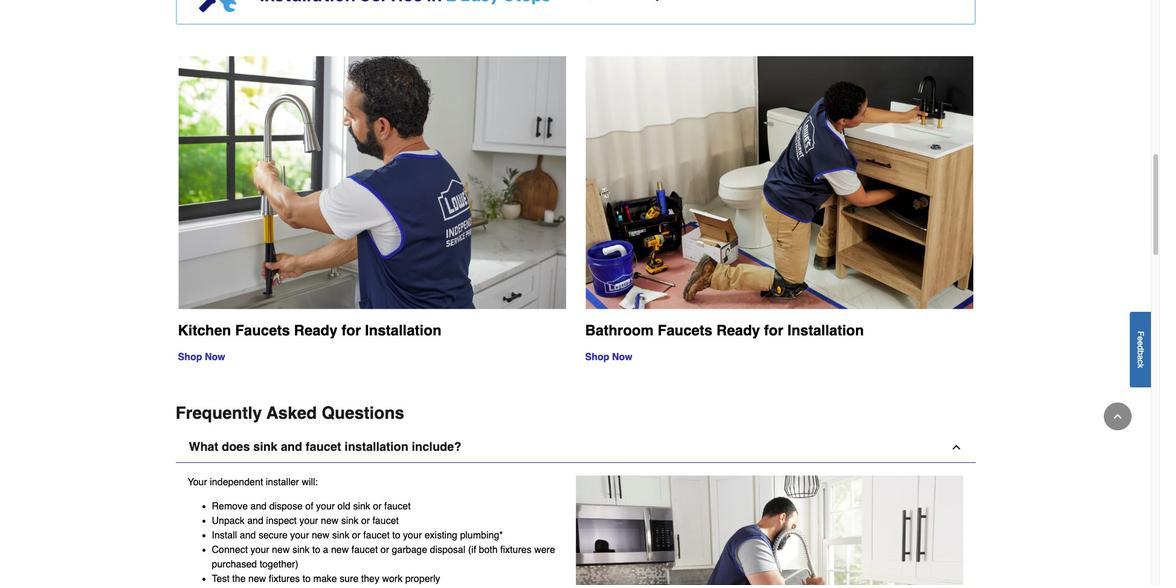 Task type: locate. For each thing, give the bounding box(es) containing it.
1 horizontal spatial chevron up image
[[1112, 410, 1124, 422]]

shop now link for bathroom faucets ready for installation
[[585, 352, 633, 363]]

sink
[[253, 440, 278, 454], [353, 501, 370, 512], [341, 516, 359, 527], [332, 530, 349, 541], [292, 545, 310, 556]]

installation service in 2 easy steps. choose your faucet. add installation at checkout. image
[[176, 0, 976, 25]]

a up make
[[323, 545, 329, 556]]

remove and dispose of your old sink or faucet unpack and inspect your new sink or faucet install and secure your new sink or faucet to your existing plumbing* connect your new sink to a new faucet or garbage disposal (if both fixtures were purchased together) test the new fixtures to make sure they work properly
[[212, 501, 555, 585]]

and
[[281, 440, 302, 454], [251, 501, 267, 512], [247, 516, 263, 527], [240, 530, 256, 541]]

unpack
[[212, 516, 245, 527]]

new down old
[[321, 516, 339, 527]]

1 vertical spatial chevron up image
[[950, 441, 963, 453]]

0 vertical spatial fixtures
[[501, 545, 532, 556]]

shop
[[178, 352, 202, 363], [585, 352, 610, 363]]

bathroom faucets ready for installation
[[585, 322, 864, 339]]

0 horizontal spatial installation
[[365, 322, 442, 339]]

include?
[[412, 440, 462, 454]]

1 shop now link from the left
[[178, 352, 225, 363]]

0 horizontal spatial for
[[342, 322, 361, 339]]

a up k on the bottom of the page
[[1136, 355, 1146, 360]]

dispose
[[269, 501, 303, 512]]

and down asked
[[281, 440, 302, 454]]

e
[[1136, 336, 1146, 341], [1136, 341, 1146, 345]]

2 horizontal spatial to
[[392, 530, 401, 541]]

shop now link down bathroom
[[585, 352, 633, 363]]

0 vertical spatial chevron up image
[[1112, 410, 1124, 422]]

scroll to top element
[[1104, 403, 1132, 430]]

shop now link down kitchen
[[178, 352, 225, 363]]

0 vertical spatial a
[[1136, 355, 1146, 360]]

installation
[[345, 440, 409, 454]]

1 vertical spatial a
[[323, 545, 329, 556]]

2 now from the left
[[612, 352, 633, 363]]

2 ready from the left
[[717, 322, 760, 339]]

0 horizontal spatial shop now
[[178, 352, 225, 363]]

to up make
[[312, 545, 320, 556]]

faucets
[[235, 322, 290, 339], [658, 322, 713, 339]]

ready for bathroom
[[717, 322, 760, 339]]

0 horizontal spatial shop
[[178, 352, 202, 363]]

1 now from the left
[[205, 352, 225, 363]]

faucets for kitchen
[[235, 322, 290, 339]]

a man in a blue lowe's vest installing a faucet on a stainless sink in a kitchen. image
[[576, 475, 964, 585]]

2 faucets from the left
[[658, 322, 713, 339]]

2 for from the left
[[764, 322, 784, 339]]

and inside what does sink and faucet installation include? button
[[281, 440, 302, 454]]

inspect
[[266, 516, 297, 527]]

1 horizontal spatial a
[[1136, 355, 1146, 360]]

2 shop now from the left
[[585, 352, 633, 363]]

0 horizontal spatial chevron up image
[[950, 441, 963, 453]]

0 horizontal spatial fixtures
[[269, 574, 300, 585]]

2 shop now link from the left
[[585, 352, 633, 363]]

now down bathroom
[[612, 352, 633, 363]]

0 horizontal spatial a
[[323, 545, 329, 556]]

kitchen faucets ready for installation
[[178, 322, 442, 339]]

to up garbage
[[392, 530, 401, 541]]

chevron up image
[[1112, 410, 1124, 422], [950, 441, 963, 453]]

shop down bathroom
[[585, 352, 610, 363]]

fixtures
[[501, 545, 532, 556], [269, 574, 300, 585]]

0 horizontal spatial to
[[303, 574, 311, 585]]

work
[[382, 574, 403, 585]]

shop now down bathroom
[[585, 352, 633, 363]]

2 vertical spatial to
[[303, 574, 311, 585]]

fixtures down the "together)"
[[269, 574, 300, 585]]

kitchen
[[178, 322, 231, 339]]

1 horizontal spatial ready
[[717, 322, 760, 339]]

0 horizontal spatial faucets
[[235, 322, 290, 339]]

chevron up image inside what does sink and faucet installation include? button
[[950, 441, 963, 453]]

1 horizontal spatial shop now link
[[585, 352, 633, 363]]

1 shop now from the left
[[178, 352, 225, 363]]

a
[[1136, 355, 1146, 360], [323, 545, 329, 556]]

fixtures right both
[[501, 545, 532, 556]]

what does sink and faucet installation include?
[[189, 440, 462, 454]]

to
[[392, 530, 401, 541], [312, 545, 320, 556], [303, 574, 311, 585]]

for
[[342, 322, 361, 339], [764, 322, 784, 339]]

c
[[1136, 360, 1146, 364]]

2 shop from the left
[[585, 352, 610, 363]]

1 horizontal spatial shop
[[585, 352, 610, 363]]

e up d
[[1136, 336, 1146, 341]]

1 vertical spatial fixtures
[[269, 574, 300, 585]]

0 horizontal spatial ready
[[294, 322, 338, 339]]

1 faucets from the left
[[235, 322, 290, 339]]

f e e d b a c k
[[1136, 331, 1146, 368]]

now down kitchen
[[205, 352, 225, 363]]

new
[[321, 516, 339, 527], [312, 530, 330, 541], [272, 545, 290, 556], [331, 545, 349, 556], [248, 574, 266, 585]]

e up b
[[1136, 341, 1146, 345]]

f
[[1136, 331, 1146, 336]]

to left make
[[303, 574, 311, 585]]

shop now link
[[178, 352, 225, 363], [585, 352, 633, 363]]

(if
[[468, 545, 476, 556]]

1 horizontal spatial to
[[312, 545, 320, 556]]

shop for kitchen
[[178, 352, 202, 363]]

sink inside button
[[253, 440, 278, 454]]

a person in a blue lowe's vest installing a black faucet on a wood bathroom vanity with a white top. image
[[585, 56, 973, 309]]

now
[[205, 352, 225, 363], [612, 352, 633, 363]]

0 horizontal spatial shop now link
[[178, 352, 225, 363]]

1 horizontal spatial fixtures
[[501, 545, 532, 556]]

1 horizontal spatial faucets
[[658, 322, 713, 339]]

1 ready from the left
[[294, 322, 338, 339]]

1 installation from the left
[[365, 322, 442, 339]]

your down inspect
[[290, 530, 309, 541]]

what
[[189, 440, 218, 454]]

shop now for bathroom
[[585, 352, 633, 363]]

installer
[[266, 477, 299, 488]]

your up garbage
[[403, 530, 422, 541]]

installation
[[365, 322, 442, 339], [788, 322, 864, 339]]

1 horizontal spatial installation
[[788, 322, 864, 339]]

shop now for kitchen
[[178, 352, 225, 363]]

a inside "remove and dispose of your old sink or faucet unpack and inspect your new sink or faucet install and secure your new sink or faucet to your existing plumbing* connect your new sink to a new faucet or garbage disposal (if both fixtures were purchased together) test the new fixtures to make sure they work properly"
[[323, 545, 329, 556]]

ready
[[294, 322, 338, 339], [717, 322, 760, 339]]

faucets for bathroom
[[658, 322, 713, 339]]

2 installation from the left
[[788, 322, 864, 339]]

shop down kitchen
[[178, 352, 202, 363]]

0 horizontal spatial now
[[205, 352, 225, 363]]

shop now
[[178, 352, 225, 363], [585, 352, 633, 363]]

1 horizontal spatial shop now
[[585, 352, 633, 363]]

or
[[373, 501, 382, 512], [361, 516, 370, 527], [352, 530, 361, 541], [381, 545, 389, 556]]

or up they
[[361, 516, 370, 527]]

0 vertical spatial to
[[392, 530, 401, 541]]

faucet
[[306, 440, 341, 454], [384, 501, 411, 512], [373, 516, 399, 527], [363, 530, 390, 541], [352, 545, 378, 556]]

both
[[479, 545, 498, 556]]

sure
[[340, 574, 359, 585]]

and up the secure
[[247, 516, 263, 527]]

frequently asked questions
[[176, 403, 404, 423]]

1 horizontal spatial for
[[764, 322, 784, 339]]

were
[[534, 545, 555, 556]]

of
[[305, 501, 313, 512]]

your
[[316, 501, 335, 512], [299, 516, 318, 527], [290, 530, 309, 541], [403, 530, 422, 541], [251, 545, 269, 556]]

shop now down kitchen
[[178, 352, 225, 363]]

1 horizontal spatial now
[[612, 352, 633, 363]]

1 vertical spatial to
[[312, 545, 320, 556]]

1 for from the left
[[342, 322, 361, 339]]

1 shop from the left
[[178, 352, 202, 363]]



Task type: vqa. For each thing, say whether or not it's contained in the screenshot.
'Installation' related to Kitchen Faucets Ready for Installation
yes



Task type: describe. For each thing, give the bounding box(es) containing it.
your independent installer will:
[[188, 477, 318, 488]]

installation for kitchen faucets ready for installation
[[365, 322, 442, 339]]

and down your independent installer will:
[[251, 501, 267, 512]]

existing
[[425, 530, 458, 541]]

independent
[[210, 477, 263, 488]]

secure
[[259, 530, 288, 541]]

they
[[361, 574, 380, 585]]

and up connect
[[240, 530, 256, 541]]

old
[[338, 501, 351, 512]]

new down of
[[312, 530, 330, 541]]

disposal
[[430, 545, 466, 556]]

or left garbage
[[381, 545, 389, 556]]

or up sure
[[352, 530, 361, 541]]

properly
[[405, 574, 440, 585]]

now for kitchen
[[205, 352, 225, 363]]

new right the
[[248, 574, 266, 585]]

does
[[222, 440, 250, 454]]

garbage
[[392, 545, 427, 556]]

a man in a blue lowe's vest installing a pull-down kitchen faucet on a sink in a white kitchen. image
[[178, 56, 566, 309]]

shop now link for kitchen faucets ready for installation
[[178, 352, 225, 363]]

new up sure
[[331, 545, 349, 556]]

a inside button
[[1136, 355, 1146, 360]]

your down the secure
[[251, 545, 269, 556]]

for for bathroom faucets ready for installation
[[764, 322, 784, 339]]

questions
[[322, 403, 404, 423]]

frequently
[[176, 403, 262, 423]]

your right of
[[316, 501, 335, 512]]

will:
[[302, 477, 318, 488]]

your down of
[[299, 516, 318, 527]]

k
[[1136, 364, 1146, 368]]

together)
[[260, 559, 298, 570]]

faucet inside button
[[306, 440, 341, 454]]

what does sink and faucet installation include? button
[[176, 432, 976, 463]]

installation for bathroom faucets ready for installation
[[788, 322, 864, 339]]

test
[[212, 574, 230, 585]]

new up the "together)"
[[272, 545, 290, 556]]

d
[[1136, 345, 1146, 350]]

for for kitchen faucets ready for installation
[[342, 322, 361, 339]]

f e e d b a c k button
[[1130, 312, 1151, 387]]

ready for kitchen
[[294, 322, 338, 339]]

now for bathroom
[[612, 352, 633, 363]]

bathroom
[[585, 322, 654, 339]]

purchased
[[212, 559, 257, 570]]

2 e from the top
[[1136, 341, 1146, 345]]

b
[[1136, 350, 1146, 355]]

your
[[188, 477, 207, 488]]

shop for bathroom
[[585, 352, 610, 363]]

the
[[232, 574, 246, 585]]

remove
[[212, 501, 248, 512]]

chevron up image inside scroll to top element
[[1112, 410, 1124, 422]]

install
[[212, 530, 237, 541]]

make
[[313, 574, 337, 585]]

connect
[[212, 545, 248, 556]]

plumbing*
[[460, 530, 503, 541]]

1 e from the top
[[1136, 336, 1146, 341]]

asked
[[266, 403, 317, 423]]

or right old
[[373, 501, 382, 512]]



